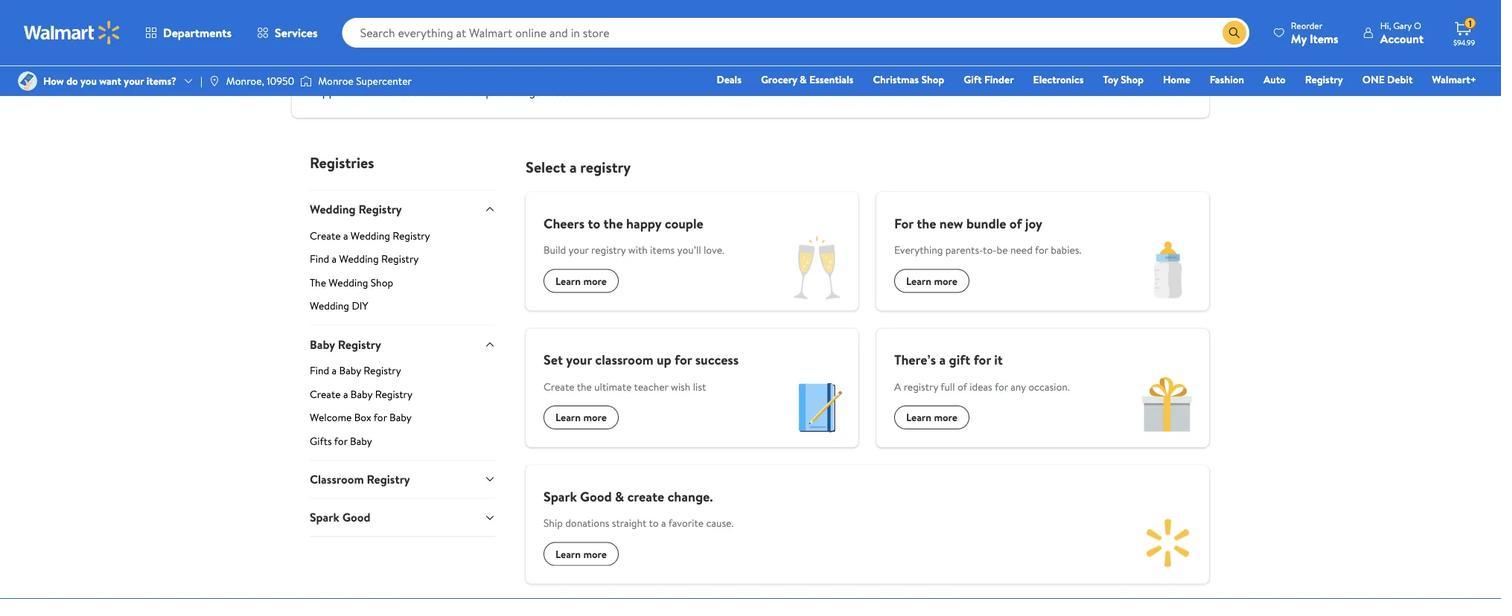 Task type: vqa. For each thing, say whether or not it's contained in the screenshot.
be
yes



Task type: describe. For each thing, give the bounding box(es) containing it.
a left favorite
[[661, 516, 666, 531]]

|
[[200, 74, 202, 88]]

spark good & create change.
[[544, 488, 713, 506]]

my
[[1291, 30, 1307, 47]]

ship
[[544, 516, 563, 531]]

teacher
[[634, 380, 669, 394]]

a for support a local cause or find a nonprofit organization
[[354, 83, 360, 100]]

last name*
[[696, 5, 746, 20]]

for left any
[[995, 380, 1008, 394]]

a right find
[[458, 83, 463, 100]]

wedding up wedding diy
[[329, 275, 368, 290]]

last
[[696, 5, 714, 20]]

one debit link
[[1356, 72, 1420, 88]]

shop for christmas shop
[[922, 72, 945, 87]]

1 vertical spatial &
[[615, 488, 624, 506]]

registry down find a baby registry link
[[375, 387, 413, 401]]

good for spark good & create change.
[[580, 488, 612, 506]]

everything
[[895, 243, 943, 257]]

account
[[1381, 30, 1424, 47]]

the for for the new bundle of joy
[[917, 214, 937, 233]]

the wedding shop link
[[310, 275, 496, 296]]

cause.
[[706, 516, 734, 531]]

welcome box for baby link
[[310, 410, 496, 431]]

set
[[544, 351, 563, 369]]

a
[[895, 380, 902, 394]]

donations
[[565, 516, 610, 531]]

baby registry
[[310, 336, 381, 353]]

to-
[[983, 243, 997, 257]]

a for create a baby registry
[[343, 387, 348, 401]]

registry down the gifts for baby link
[[367, 471, 410, 488]]

any
[[1011, 380, 1026, 394]]

gift finder link
[[957, 72, 1021, 88]]

learn for set
[[556, 410, 581, 425]]

for the new bundle of joy. everything parents-to-be need for babies. learn more image
[[1128, 229, 1210, 311]]

find a baby registry link
[[310, 363, 496, 384]]

wedding down the
[[310, 299, 349, 313]]

baby for gifts
[[350, 434, 372, 448]]

bundle
[[967, 214, 1007, 233]]

find for find a wedding registry
[[310, 252, 329, 266]]

create a wedding registry
[[310, 228, 430, 243]]

the wedding shop
[[310, 275, 393, 290]]

support a local cause or find a nonprofit organization
[[310, 83, 581, 100]]

favorite
[[669, 516, 704, 531]]

toy shop link
[[1097, 72, 1151, 88]]

state*
[[889, 5, 917, 20]]

select a registry
[[526, 156, 631, 177]]

reorder my items
[[1291, 19, 1339, 47]]

couple
[[665, 214, 704, 233]]

essentials
[[810, 72, 854, 87]]

babies.
[[1051, 243, 1082, 257]]

find a wedding registry link
[[310, 252, 496, 272]]

a for there's a gift for it
[[940, 351, 946, 369]]

your for build
[[569, 243, 589, 257]]

classroom registry
[[310, 471, 410, 488]]

want
[[99, 74, 121, 88]]

your for set
[[566, 351, 592, 369]]

walmart image
[[24, 21, 121, 45]]

cheers to the happy couple. build your registry with items you'll love. learn more. image
[[777, 229, 859, 311]]

type
[[310, 5, 331, 20]]

find for find a baby registry
[[310, 363, 329, 378]]

a for create a wedding registry
[[343, 228, 348, 243]]

first
[[503, 5, 524, 20]]

joy
[[1026, 214, 1043, 233]]

toy shop
[[1104, 72, 1144, 87]]

wish
[[671, 380, 691, 394]]

wedding inside dropdown button
[[310, 201, 356, 218]]

monroe, 10950
[[226, 74, 294, 88]]

learn more for your
[[556, 410, 607, 425]]

shop for toy shop
[[1121, 72, 1144, 87]]

gifts
[[310, 434, 332, 448]]

baby registry button
[[310, 325, 496, 363]]

registry up find a baby registry
[[338, 336, 381, 353]]

monroe,
[[226, 74, 264, 88]]

more for a
[[934, 410, 958, 425]]

a registry full of ideas for any occasion.
[[895, 380, 1070, 394]]

items
[[1310, 30, 1339, 47]]

registry for type of registry
[[346, 5, 381, 20]]

parents-
[[946, 243, 983, 257]]

cheers
[[544, 214, 585, 233]]

wedding diy
[[310, 299, 368, 313]]

baby inside welcome box for baby link
[[390, 410, 412, 425]]

need
[[1011, 243, 1033, 257]]

create for create the ultimate teacher wish list
[[544, 380, 575, 394]]

grocery
[[761, 72, 798, 87]]

spark for spark good & create change.
[[544, 488, 577, 506]]

with
[[629, 243, 648, 257]]

monroe
[[318, 74, 354, 88]]

toy
[[1104, 72, 1119, 87]]

diy
[[352, 299, 368, 313]]

wedding diy link
[[310, 299, 496, 325]]

$94.99
[[1454, 37, 1476, 47]]

classroom registry button
[[310, 460, 496, 498]]

for the new bundle of joy
[[895, 214, 1043, 233]]

learn more button for to
[[544, 269, 619, 293]]

ship donations straight to a favorite cause.
[[544, 516, 734, 531]]

spark for spark good
[[310, 510, 340, 526]]

o
[[1414, 19, 1422, 32]]

for right "box"
[[374, 410, 387, 425]]

Search search field
[[342, 18, 1250, 48]]

1 horizontal spatial the
[[604, 214, 623, 233]]

love.
[[704, 243, 725, 257]]

debit
[[1388, 72, 1413, 87]]

it
[[995, 351, 1003, 369]]

create a baby registry
[[310, 387, 413, 401]]

create for create a wedding registry
[[310, 228, 341, 243]]

baby for find
[[339, 363, 361, 378]]

walmart+
[[1433, 72, 1477, 87]]

classroom
[[595, 351, 654, 369]]

fashion
[[1210, 72, 1245, 87]]

learn more button for a
[[895, 406, 970, 430]]

auto
[[1264, 72, 1286, 87]]

home link
[[1157, 72, 1197, 88]]

learn more button for good
[[544, 543, 619, 566]]

monroe supercenter
[[318, 74, 412, 88]]



Task type: locate. For each thing, give the bounding box(es) containing it.
baby up create a baby registry
[[339, 363, 361, 378]]

services
[[275, 25, 318, 41]]

for left it
[[974, 351, 991, 369]]

a down find a baby registry
[[343, 387, 348, 401]]

1 horizontal spatial to
[[649, 516, 659, 531]]

departments button
[[133, 15, 244, 51]]

more
[[584, 274, 607, 288], [934, 274, 958, 288], [584, 410, 607, 425], [934, 410, 958, 425], [584, 547, 607, 562]]

shop
[[922, 72, 945, 87], [1121, 72, 1144, 87], [371, 275, 393, 290]]

classroom
[[310, 471, 364, 488]]

more for the
[[934, 274, 958, 288]]

be
[[997, 243, 1008, 257]]

registry inside button
[[1128, 30, 1174, 49]]

0 horizontal spatial to
[[588, 214, 601, 233]]

to
[[588, 214, 601, 233], [649, 516, 659, 531]]

more for to
[[584, 274, 607, 288]]

1 vertical spatial good
[[342, 510, 371, 526]]

a left local
[[354, 83, 360, 100]]

your right the want
[[124, 74, 144, 88]]

2 horizontal spatial of
[[1010, 214, 1022, 233]]

learn more button down everything on the right
[[895, 269, 970, 293]]

learn more down build
[[556, 274, 607, 288]]

learn more button down donations
[[544, 543, 619, 566]]

1 vertical spatial spark
[[310, 510, 340, 526]]

good for spark good
[[342, 510, 371, 526]]

electronics link
[[1027, 72, 1091, 88]]

a for find a baby registry
[[332, 363, 337, 378]]

a down baby registry
[[332, 363, 337, 378]]

name*
[[717, 5, 746, 20]]

registry
[[346, 5, 381, 20], [1128, 30, 1174, 49], [580, 156, 631, 177], [591, 243, 626, 257], [904, 380, 939, 394]]

0 horizontal spatial &
[[615, 488, 624, 506]]

there's
[[895, 351, 936, 369]]

learn
[[556, 274, 581, 288], [907, 274, 932, 288], [556, 410, 581, 425], [907, 410, 932, 425], [556, 547, 581, 562]]

learn more button down build
[[544, 269, 619, 293]]

registry up the find a wedding registry link
[[393, 228, 430, 243]]

registry left with
[[591, 243, 626, 257]]

the left happy
[[604, 214, 623, 233]]

gifts for baby
[[310, 434, 372, 448]]

2 vertical spatial of
[[958, 380, 968, 394]]

1 horizontal spatial spark
[[544, 488, 577, 506]]

baby inside the gifts for baby link
[[350, 434, 372, 448]]

more down ultimate
[[584, 410, 607, 425]]

for right need
[[1035, 243, 1049, 257]]

0 horizontal spatial the
[[577, 380, 592, 394]]

the
[[604, 214, 623, 233], [917, 214, 937, 233], [577, 380, 592, 394]]

search icon image
[[1229, 27, 1241, 39]]

organization
[[518, 83, 581, 100]]

a for select a registry
[[570, 156, 577, 177]]

find for find registry
[[1099, 30, 1125, 49]]

change.
[[668, 488, 713, 506]]

learn more down everything on the right
[[907, 274, 958, 288]]

Walmart Site-Wide search field
[[342, 18, 1250, 48]]

baby up welcome box for baby
[[351, 387, 373, 401]]

auto link
[[1257, 72, 1293, 88]]

1 horizontal spatial of
[[958, 380, 968, 394]]

registries
[[310, 152, 374, 173]]

shop right toy
[[1121, 72, 1144, 87]]

find
[[1099, 30, 1125, 49], [310, 252, 329, 266], [310, 363, 329, 378]]

baby down welcome box for baby
[[350, 434, 372, 448]]

learn for for
[[907, 274, 932, 288]]

find inside find registry button
[[1099, 30, 1125, 49]]

0 vertical spatial spark
[[544, 488, 577, 506]]

wedding registry
[[310, 201, 402, 218]]

2 vertical spatial your
[[566, 351, 592, 369]]

do
[[66, 74, 78, 88]]

spark
[[544, 488, 577, 506], [310, 510, 340, 526]]

1 vertical spatial to
[[649, 516, 659, 531]]

welcome box for baby
[[310, 410, 412, 425]]

1 vertical spatial find
[[310, 252, 329, 266]]

1 horizontal spatial  image
[[208, 75, 220, 87]]

gary
[[1394, 19, 1412, 32]]

registry up home link
[[1128, 30, 1174, 49]]

learn more for a
[[907, 410, 958, 425]]

1 vertical spatial of
[[1010, 214, 1022, 233]]

new
[[940, 214, 964, 233]]

2 horizontal spatial shop
[[1121, 72, 1144, 87]]

spark inside 'dropdown button'
[[310, 510, 340, 526]]

learn for cheers
[[556, 274, 581, 288]]

learn more button
[[544, 269, 619, 293], [895, 269, 970, 293], [544, 406, 619, 430], [895, 406, 970, 430], [544, 543, 619, 566]]

spark good & create change. ship donations straight to a favorite cause. learn more. image
[[1128, 502, 1210, 584]]

more down parents-
[[934, 274, 958, 288]]

more for your
[[584, 410, 607, 425]]

wedding up find a wedding registry
[[351, 228, 390, 243]]

0 vertical spatial find
[[1099, 30, 1125, 49]]

list
[[693, 380, 706, 394]]

more down donations
[[584, 547, 607, 562]]

learn more for the
[[907, 274, 958, 288]]

create up welcome
[[310, 387, 341, 401]]

nonprofit
[[466, 83, 515, 100]]

find down baby registry
[[310, 363, 329, 378]]

1 horizontal spatial &
[[800, 72, 807, 87]]

more for good
[[584, 547, 607, 562]]

the left ultimate
[[577, 380, 592, 394]]

find up toy
[[1099, 30, 1125, 49]]

up
[[657, 351, 672, 369]]

registry up create a baby registry
[[364, 363, 401, 378]]

the
[[310, 275, 326, 290]]

2 vertical spatial find
[[310, 363, 329, 378]]

baby down "create a baby registry" link
[[390, 410, 412, 425]]

learn down there's
[[907, 410, 932, 425]]

1 horizontal spatial good
[[580, 488, 612, 506]]

First name text field
[[503, 23, 678, 65]]

of right full
[[958, 380, 968, 394]]

find up the
[[310, 252, 329, 266]]

a right select
[[570, 156, 577, 177]]

learn more for to
[[556, 274, 607, 288]]

0 vertical spatial your
[[124, 74, 144, 88]]

0 horizontal spatial good
[[342, 510, 371, 526]]

& right grocery
[[800, 72, 807, 87]]

electronics
[[1034, 72, 1084, 87]]

your right set
[[566, 351, 592, 369]]

0 horizontal spatial  image
[[18, 72, 37, 91]]

registry up the create a wedding registry
[[359, 201, 402, 218]]

good inside the "spark good" 'dropdown button'
[[342, 510, 371, 526]]

of right the type
[[334, 5, 343, 20]]

wedding up the create a wedding registry
[[310, 201, 356, 218]]

to right straight
[[649, 516, 659, 531]]

the right for
[[917, 214, 937, 233]]

shop down the find a wedding registry link
[[371, 275, 393, 290]]

deals
[[717, 72, 742, 87]]

your right build
[[569, 243, 589, 257]]

gifts for baby link
[[310, 434, 496, 460]]

learn more down donations
[[556, 547, 607, 562]]

baby inside find a baby registry link
[[339, 363, 361, 378]]

a down wedding registry
[[343, 228, 348, 243]]

the for create the ultimate teacher wish list
[[577, 380, 592, 394]]

0 vertical spatial of
[[334, 5, 343, 20]]

ultimate
[[595, 380, 632, 394]]

shop inside "link"
[[922, 72, 945, 87]]

shop right "christmas"
[[922, 72, 945, 87]]

0 horizontal spatial spark
[[310, 510, 340, 526]]

create a wedding registry link
[[310, 228, 496, 249]]

occasion.
[[1029, 380, 1070, 394]]

learn more down ultimate
[[556, 410, 607, 425]]

 image for how do you want your items?
[[18, 72, 37, 91]]

registry for select a registry
[[580, 156, 631, 177]]

registry up cheers to the happy couple
[[580, 156, 631, 177]]

walmart+ link
[[1426, 72, 1484, 88]]

a left gift
[[940, 351, 946, 369]]

how
[[43, 74, 64, 88]]

Last name* text field
[[696, 23, 871, 65]]

learn more
[[556, 274, 607, 288], [907, 274, 958, 288], [556, 410, 607, 425], [907, 410, 958, 425], [556, 547, 607, 562]]

registry right a
[[904, 380, 939, 394]]

baby for create
[[351, 387, 373, 401]]

create
[[628, 488, 665, 506]]

learn for there's
[[907, 410, 932, 425]]

first name
[[503, 5, 551, 20]]

grocery & essentials link
[[754, 72, 861, 88]]

find registry
[[1099, 30, 1174, 49]]

 image right |
[[208, 75, 220, 87]]

there's a gift for it. a registry full of ideas for any occasion. learn more. image
[[1128, 366, 1210, 448]]

straight
[[612, 516, 647, 531]]

for right up
[[675, 351, 692, 369]]

support
[[310, 83, 351, 100]]

more down full
[[934, 410, 958, 425]]

0 vertical spatial to
[[588, 214, 601, 233]]

registry down items
[[1306, 72, 1344, 87]]

of left joy
[[1010, 214, 1022, 233]]

learn down build
[[556, 274, 581, 288]]

spark good button
[[310, 498, 496, 537]]

registry link
[[1299, 72, 1350, 88]]

1 vertical spatial your
[[569, 243, 589, 257]]

find
[[435, 83, 455, 100]]

create down wedding registry
[[310, 228, 341, 243]]

learn more down full
[[907, 410, 958, 425]]

find inside find a baby registry link
[[310, 363, 329, 378]]

learn for spark
[[556, 547, 581, 562]]

registry for build your registry with items you'll love.
[[591, 243, 626, 257]]

learn down set
[[556, 410, 581, 425]]

learn more button for the
[[895, 269, 970, 293]]

 image for monroe, 10950
[[208, 75, 220, 87]]

learn more button down full
[[895, 406, 970, 430]]

or
[[421, 83, 432, 100]]

a for find a wedding registry
[[332, 252, 337, 266]]

learn down everything on the right
[[907, 274, 932, 288]]

wedding up 'the wedding shop'
[[339, 252, 379, 266]]

home
[[1163, 72, 1191, 87]]

10950
[[267, 74, 294, 88]]

 image
[[300, 74, 312, 89]]

one debit
[[1363, 72, 1413, 87]]

registry down create a wedding registry link
[[381, 252, 419, 266]]

of
[[334, 5, 343, 20], [1010, 214, 1022, 233], [958, 380, 968, 394]]

spark down classroom at the left bottom of page
[[310, 510, 340, 526]]

 image left how
[[18, 72, 37, 91]]

0 vertical spatial good
[[580, 488, 612, 506]]

2 horizontal spatial the
[[917, 214, 937, 233]]

0 horizontal spatial of
[[334, 5, 343, 20]]

box
[[354, 410, 371, 425]]

happy
[[626, 214, 662, 233]]

1
[[1469, 17, 1472, 30]]

create down set
[[544, 380, 575, 394]]

0 horizontal spatial shop
[[371, 275, 393, 290]]

 image
[[18, 72, 37, 91], [208, 75, 220, 87]]

for right gifts
[[334, 434, 348, 448]]

learn more button for your
[[544, 406, 619, 430]]

items
[[650, 243, 675, 257]]

for
[[895, 214, 914, 233]]

good up donations
[[580, 488, 612, 506]]

fashion link
[[1203, 72, 1251, 88]]

baby down wedding diy
[[310, 336, 335, 353]]

a up 'the wedding shop'
[[332, 252, 337, 266]]

good down classroom registry
[[342, 510, 371, 526]]

& left create
[[615, 488, 624, 506]]

set your classroom up for success& create change. create the ultimate teacher wish list. learn more. image
[[777, 366, 859, 448]]

christmas shop link
[[867, 72, 951, 88]]

there's a gift for it
[[895, 351, 1003, 369]]

0 vertical spatial &
[[800, 72, 807, 87]]

&
[[800, 72, 807, 87], [615, 488, 624, 506]]

baby inside baby registry dropdown button
[[310, 336, 335, 353]]

baby inside "create a baby registry" link
[[351, 387, 373, 401]]

local
[[363, 83, 387, 100]]

learn down ship
[[556, 547, 581, 562]]

learn more button down ultimate
[[544, 406, 619, 430]]

grocery & essentials
[[761, 72, 854, 87]]

more down build your registry with items you'll love.
[[584, 274, 607, 288]]

support a local cause or find a nonprofit organization link
[[310, 77, 1192, 100]]

christmas
[[873, 72, 919, 87]]

one
[[1363, 72, 1385, 87]]

1 horizontal spatial shop
[[922, 72, 945, 87]]

departments
[[163, 25, 232, 41]]

find inside the find a wedding registry link
[[310, 252, 329, 266]]

deals link
[[710, 72, 749, 88]]

find a baby registry
[[310, 363, 401, 378]]

spark up ship
[[544, 488, 577, 506]]

how do you want your items?
[[43, 74, 177, 88]]

gift
[[949, 351, 971, 369]]

to right cheers
[[588, 214, 601, 233]]

learn more for good
[[556, 547, 607, 562]]

create for create a baby registry
[[310, 387, 341, 401]]

registry right the type
[[346, 5, 381, 20]]



